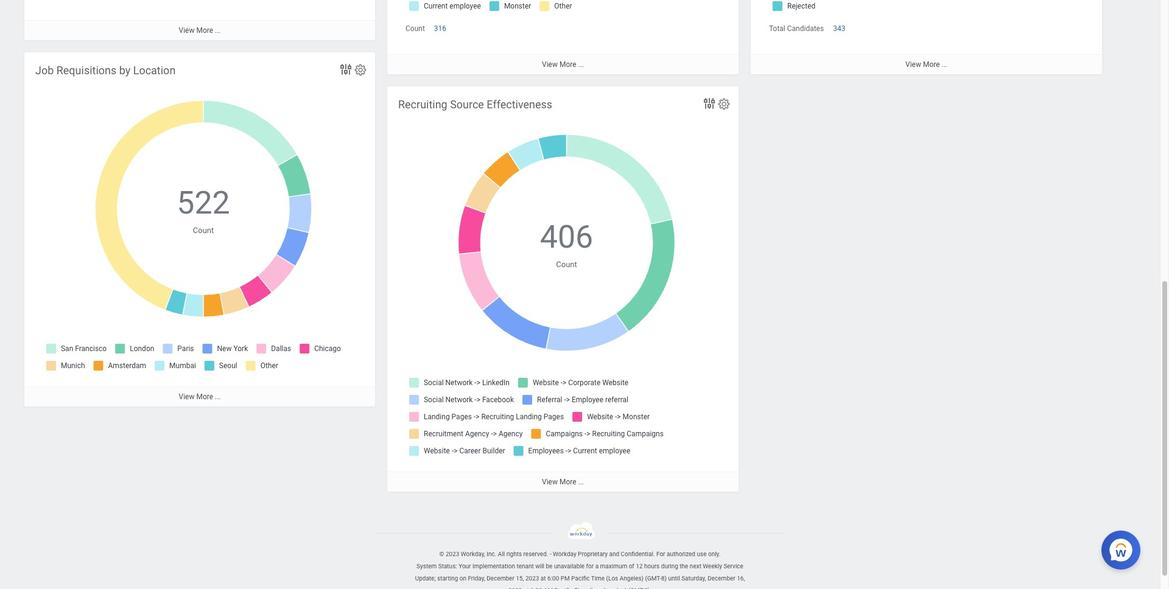 Task type: locate. For each thing, give the bounding box(es) containing it.
1 vertical spatial angeles)
[[603, 588, 627, 589]]

view more ... inside performance by hiring source element
[[542, 60, 584, 69]]

343
[[833, 24, 845, 33]]

0 horizontal spatial at
[[524, 588, 529, 589]]

1 horizontal spatial configure and view chart data image
[[702, 96, 717, 111]]

(los
[[606, 575, 618, 582], [589, 588, 601, 589]]

1 vertical spatial configure and view chart data image
[[702, 96, 717, 111]]

316 button
[[434, 24, 448, 34]]

2 vertical spatial count
[[556, 260, 577, 269]]

location
[[133, 64, 176, 77]]

pacific down pm
[[554, 588, 573, 589]]

pacific
[[571, 575, 590, 582], [554, 588, 573, 589]]

2 december from the left
[[708, 575, 735, 582]]

tenant
[[517, 563, 534, 570]]

december down weekly
[[708, 575, 735, 582]]

1 vertical spatial count
[[193, 226, 214, 235]]

1 horizontal spatial (los
[[606, 575, 618, 582]]

proprietary
[[578, 551, 608, 558]]

0 vertical spatial time
[[591, 575, 605, 582]]

6:00 left am
[[530, 588, 542, 589]]

all
[[498, 551, 505, 558]]

2023 right ©
[[446, 551, 459, 558]]

(gmt- down 12
[[628, 588, 644, 589]]

0 vertical spatial 2023
[[446, 551, 459, 558]]

for
[[656, 551, 665, 558]]

(gmt- up 8).
[[645, 575, 661, 582]]

at
[[541, 575, 546, 582], [524, 588, 529, 589]]

view more ... link
[[24, 20, 375, 40], [387, 54, 739, 74], [751, 54, 1102, 74], [24, 387, 375, 407], [387, 472, 739, 492]]

at up am
[[541, 575, 546, 582]]

0 horizontal spatial (los
[[589, 588, 601, 589]]

(los down a
[[589, 588, 601, 589]]

1 horizontal spatial count
[[406, 24, 425, 33]]

0 vertical spatial configure and view chart data image
[[339, 62, 353, 77]]

angeles) down maximum
[[603, 588, 627, 589]]

of
[[629, 563, 634, 570]]

pacific right pm
[[571, 575, 590, 582]]

522 button
[[177, 182, 232, 225]]

2023 right "15,"
[[525, 575, 539, 582]]

configure and view chart data image left configure recruiting source effectiveness icon
[[702, 96, 717, 111]]

be
[[546, 563, 553, 570]]

service
[[724, 563, 743, 570]]

view inside job requisitions by location element
[[179, 393, 195, 401]]

©
[[439, 551, 444, 558]]

0 vertical spatial 6:00
[[547, 575, 559, 582]]

1 horizontal spatial time
[[591, 575, 605, 582]]

...
[[215, 26, 221, 35], [578, 60, 584, 69], [942, 60, 947, 69], [215, 393, 221, 401], [578, 478, 584, 487]]

configure and view chart data image
[[339, 62, 353, 77], [702, 96, 717, 111]]

(gmt-
[[645, 575, 661, 582], [628, 588, 644, 589]]

more inside "candidate pipeline summary" element
[[923, 60, 940, 69]]

0 vertical spatial count
[[406, 24, 425, 33]]

6:00
[[547, 575, 559, 582], [530, 588, 542, 589]]

angeles)
[[620, 575, 644, 582], [603, 588, 627, 589]]

implementation
[[473, 563, 515, 570]]

0 horizontal spatial 6:00
[[530, 588, 542, 589]]

406 count
[[540, 219, 593, 269]]

0 horizontal spatial time
[[574, 588, 588, 589]]

2023 down "15,"
[[508, 588, 522, 589]]

time down for
[[574, 588, 588, 589]]

count inside 406 count
[[556, 260, 577, 269]]

1 vertical spatial 2023
[[525, 575, 539, 582]]

15,
[[516, 575, 524, 582]]

1 vertical spatial at
[[524, 588, 529, 589]]

view more ... inside job requisitions by location element
[[179, 393, 221, 401]]

friday,
[[468, 575, 485, 582]]

count down 406 button
[[556, 260, 577, 269]]

1 vertical spatial (gmt-
[[628, 588, 644, 589]]

am
[[544, 588, 553, 589]]

view
[[179, 26, 195, 35], [542, 60, 558, 69], [905, 60, 921, 69], [179, 393, 195, 401], [542, 478, 558, 487]]

time down a
[[591, 575, 605, 582]]

count down 522 button at the top of page
[[193, 226, 214, 235]]

(los down maximum
[[606, 575, 618, 582]]

the
[[680, 563, 688, 570]]

view more ... inside recruiting source effectiveness element
[[542, 478, 584, 487]]

0 vertical spatial (gmt-
[[645, 575, 661, 582]]

maximum
[[600, 563, 627, 570]]

© 2023 workday, inc. all rights reserved. - workday proprietary and confidential. for authorized use only. system status: your implementation tenant will be unavailable for a maximum of 12 hours during the next weekly service update; starting on friday, december 15, 2023 at 6:00 pm pacific time (los angeles) (gmt-8) until saturday, december 16, 2023 at 6:00 am pacific time (los angeles) (gmt-8).
[[415, 551, 745, 589]]

count inside 522 count
[[193, 226, 214, 235]]

job requisitions by location element
[[24, 52, 375, 407]]

count inside performance by hiring source element
[[406, 24, 425, 33]]

rights
[[506, 551, 522, 558]]

view more ...
[[179, 26, 221, 35], [542, 60, 584, 69], [905, 60, 947, 69], [179, 393, 221, 401], [542, 478, 584, 487]]

0 horizontal spatial december
[[487, 575, 514, 582]]

1 horizontal spatial 2023
[[508, 588, 522, 589]]

authorized
[[667, 551, 695, 558]]

6:00 up am
[[547, 575, 559, 582]]

522
[[177, 185, 230, 222]]

by
[[119, 64, 130, 77]]

job
[[35, 64, 54, 77]]

2 horizontal spatial count
[[556, 260, 577, 269]]

8)
[[661, 575, 667, 582]]

at down "15,"
[[524, 588, 529, 589]]

-
[[550, 551, 551, 558]]

confidential.
[[621, 551, 655, 558]]

angeles) down of
[[620, 575, 644, 582]]

0 vertical spatial angeles)
[[620, 575, 644, 582]]

1 horizontal spatial 6:00
[[547, 575, 559, 582]]

footer containing © 2023 workday, inc. all rights reserved. - workday proprietary and confidential. for authorized use only. system status: your implementation tenant will be unavailable for a maximum of 12 hours during the next weekly service update; starting on friday, december 15, 2023 at 6:00 pm pacific time (los angeles) (gmt-8) until saturday, december 16, 2023 at 6:00 am pacific time (los angeles) (gmt-8).
[[0, 522, 1160, 589]]

for
[[586, 563, 594, 570]]

1 vertical spatial (los
[[589, 588, 601, 589]]

1 horizontal spatial december
[[708, 575, 735, 582]]

a
[[595, 563, 599, 570]]

8).
[[644, 588, 652, 589]]

2023
[[446, 551, 459, 558], [525, 575, 539, 582], [508, 588, 522, 589]]

configure and view chart data image for 522
[[339, 62, 353, 77]]

0 horizontal spatial configure and view chart data image
[[339, 62, 353, 77]]

more inside job requisitions by location element
[[196, 393, 213, 401]]

more
[[196, 26, 213, 35], [560, 60, 576, 69], [923, 60, 940, 69], [196, 393, 213, 401], [560, 478, 576, 487]]

until
[[668, 575, 680, 582]]

configure and view chart data image left the configure job requisitions by location icon
[[339, 62, 353, 77]]

december
[[487, 575, 514, 582], [708, 575, 735, 582]]

count
[[406, 24, 425, 33], [193, 226, 214, 235], [556, 260, 577, 269]]

2 vertical spatial 2023
[[508, 588, 522, 589]]

more inside performance by hiring source element
[[560, 60, 576, 69]]

1 horizontal spatial (gmt-
[[645, 575, 661, 582]]

recruiting
[[398, 98, 447, 111]]

view inside performance by hiring source element
[[542, 60, 558, 69]]

1 vertical spatial 6:00
[[530, 588, 542, 589]]

1 horizontal spatial at
[[541, 575, 546, 582]]

only.
[[708, 551, 721, 558]]

count left 316
[[406, 24, 425, 33]]

time
[[591, 575, 605, 582], [574, 588, 588, 589]]

reserved.
[[523, 551, 548, 558]]

0 horizontal spatial count
[[193, 226, 214, 235]]

saturday,
[[681, 575, 706, 582]]

footer
[[0, 522, 1160, 589]]

... inside job requisitions by location element
[[215, 393, 221, 401]]

... inside "candidate pipeline summary" element
[[942, 60, 947, 69]]

december down implementation
[[487, 575, 514, 582]]



Task type: vqa. For each thing, say whether or not it's contained in the screenshot.
522
yes



Task type: describe. For each thing, give the bounding box(es) containing it.
1 vertical spatial time
[[574, 588, 588, 589]]

next
[[690, 563, 701, 570]]

316
[[434, 24, 446, 33]]

workday
[[553, 551, 576, 558]]

job requisitions by location
[[35, 64, 176, 77]]

performance by hiring source element
[[387, 0, 739, 74]]

will
[[535, 563, 544, 570]]

during
[[661, 563, 678, 570]]

count for 406
[[556, 260, 577, 269]]

view more ... inside "candidate pipeline summary" element
[[905, 60, 947, 69]]

candidate pipeline summary element
[[751, 0, 1102, 74]]

pm
[[561, 575, 570, 582]]

your
[[459, 563, 471, 570]]

weekly
[[703, 563, 722, 570]]

more inside recruiting source effectiveness element
[[560, 478, 576, 487]]

2 horizontal spatial 2023
[[525, 575, 539, 582]]

0 horizontal spatial 2023
[[446, 551, 459, 558]]

16,
[[737, 575, 745, 582]]

recruiting source effectiveness element
[[387, 86, 739, 492]]

source
[[450, 98, 484, 111]]

configure and view chart data image for 406
[[702, 96, 717, 111]]

... inside recruiting source effectiveness element
[[578, 478, 584, 487]]

on
[[460, 575, 466, 582]]

requisitions
[[56, 64, 116, 77]]

406
[[540, 219, 593, 256]]

count for 522
[[193, 226, 214, 235]]

0 vertical spatial pacific
[[571, 575, 590, 582]]

use
[[697, 551, 707, 558]]

recruiting source effectiveness
[[398, 98, 552, 111]]

... inside performance by hiring source element
[[578, 60, 584, 69]]

configure job requisitions by location image
[[354, 63, 367, 77]]

starting
[[437, 575, 458, 582]]

inc.
[[487, 551, 497, 558]]

total candidates
[[769, 24, 824, 33]]

effectiveness
[[487, 98, 552, 111]]

system
[[417, 563, 437, 570]]

configure recruiting source effectiveness image
[[717, 97, 731, 111]]

total
[[769, 24, 785, 33]]

view inside recruiting source effectiveness element
[[542, 478, 558, 487]]

candidates
[[787, 24, 824, 33]]

0 vertical spatial (los
[[606, 575, 618, 582]]

hours
[[644, 563, 660, 570]]

12
[[636, 563, 643, 570]]

and
[[609, 551, 619, 558]]

0 horizontal spatial (gmt-
[[628, 588, 644, 589]]

view inside "candidate pipeline summary" element
[[905, 60, 921, 69]]

status:
[[438, 563, 457, 570]]

0 vertical spatial at
[[541, 575, 546, 582]]

522 count
[[177, 185, 230, 235]]

update;
[[415, 575, 436, 582]]

406 button
[[540, 216, 595, 259]]

workday,
[[461, 551, 485, 558]]

343 button
[[833, 24, 847, 34]]

1 december from the left
[[487, 575, 514, 582]]

1 vertical spatial pacific
[[554, 588, 573, 589]]

unavailable
[[554, 563, 585, 570]]



